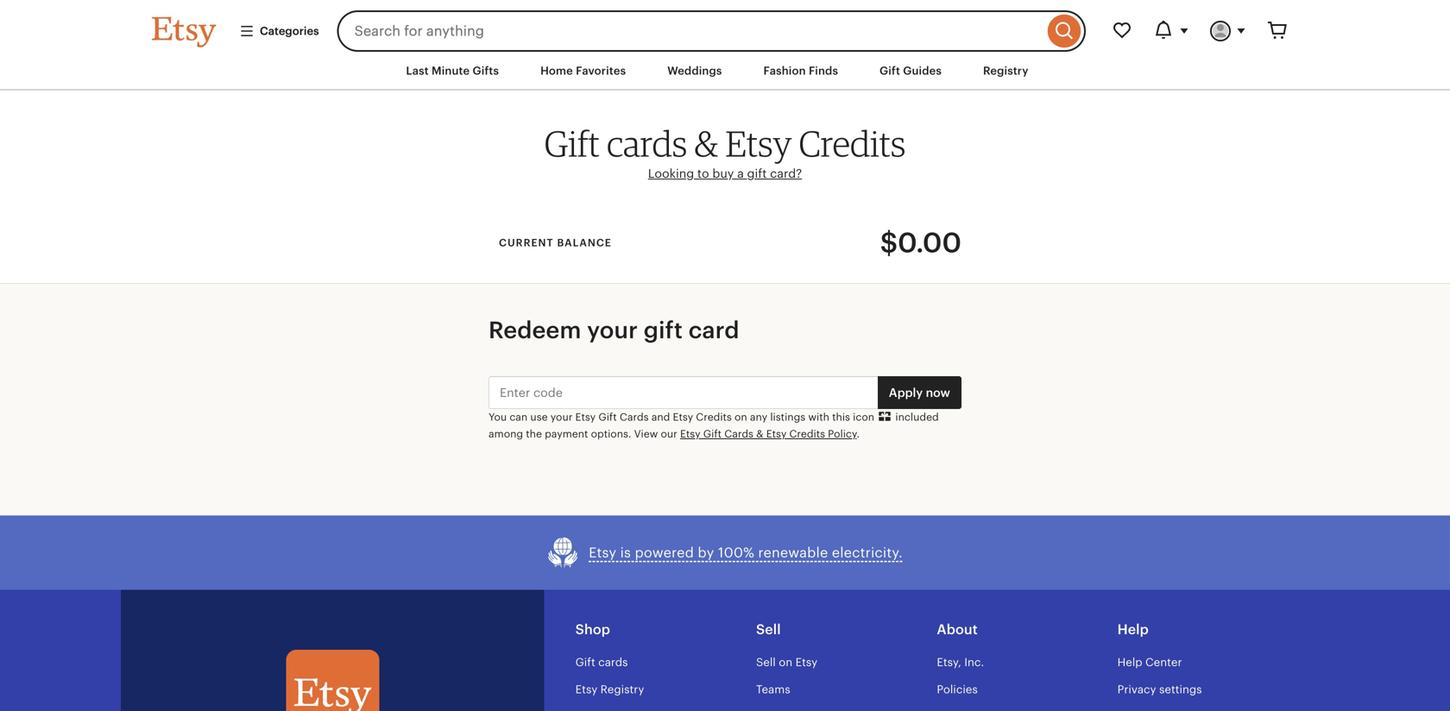 Task type: locate. For each thing, give the bounding box(es) containing it.
1 sell from the top
[[756, 622, 781, 638]]

cards up etsy registry link
[[598, 656, 628, 669]]

renewable
[[758, 545, 828, 561]]

gift cards & etsy credits looking to buy a gift card?
[[544, 122, 906, 180]]

0 vertical spatial gift
[[747, 167, 767, 180]]

etsy inside gift cards & etsy credits looking to buy a gift card?
[[725, 122, 792, 165]]

& down 'any'
[[756, 428, 764, 440]]

&
[[694, 122, 718, 165], [756, 428, 764, 440]]

fashion finds
[[764, 64, 838, 77]]

1 horizontal spatial your
[[587, 317, 638, 344]]

sell up the teams link
[[756, 656, 776, 669]]

gift left 'card'
[[644, 317, 683, 344]]

balance
[[557, 237, 612, 249]]

among
[[489, 428, 523, 440]]

on left 'any'
[[735, 411, 747, 423]]

2 sell from the top
[[756, 656, 776, 669]]

your right redeem on the left top of page
[[587, 317, 638, 344]]

cards for gift cards
[[598, 656, 628, 669]]

by
[[698, 545, 714, 561]]

etsy gift cards & etsy credits policy .
[[680, 428, 860, 440]]

on
[[735, 411, 747, 423], [779, 656, 793, 669]]

1 horizontal spatial registry
[[983, 64, 1029, 77]]

favorites
[[576, 64, 626, 77]]

menu bar containing last minute gifts
[[121, 52, 1329, 91]]

credits down "with"
[[789, 428, 825, 440]]

0 vertical spatial on
[[735, 411, 747, 423]]

1 vertical spatial help
[[1118, 656, 1143, 669]]

teams
[[756, 683, 790, 696]]

1 vertical spatial gift
[[644, 317, 683, 344]]

etsy
[[725, 122, 792, 165], [575, 411, 596, 423], [673, 411, 693, 423], [680, 428, 701, 440], [766, 428, 787, 440], [589, 545, 617, 561], [796, 656, 818, 669], [575, 683, 598, 696]]

etsy, inc.
[[937, 656, 984, 669]]

1 vertical spatial sell
[[756, 656, 776, 669]]

1 vertical spatial cards
[[724, 428, 754, 440]]

1 horizontal spatial cards
[[724, 428, 754, 440]]

0 vertical spatial help
[[1118, 622, 1149, 638]]

gift right a
[[747, 167, 767, 180]]

electricity.
[[832, 545, 903, 561]]

center
[[1146, 656, 1182, 669]]

cards down 'any'
[[724, 428, 754, 440]]

0 vertical spatial sell
[[756, 622, 781, 638]]

0 vertical spatial &
[[694, 122, 718, 165]]

gift left guides
[[880, 64, 900, 77]]

sell on etsy
[[756, 656, 818, 669]]

2 help from the top
[[1118, 656, 1143, 669]]

gifts
[[473, 64, 499, 77]]

gift inside gift cards & etsy credits looking to buy a gift card?
[[747, 167, 767, 180]]

1 vertical spatial on
[[779, 656, 793, 669]]

100%
[[718, 545, 754, 561]]

finds
[[809, 64, 838, 77]]

help
[[1118, 622, 1149, 638], [1118, 656, 1143, 669]]

gift cards link
[[575, 656, 628, 669]]

payment
[[545, 428, 588, 440]]

sell for sell
[[756, 622, 781, 638]]

1 horizontal spatial &
[[756, 428, 764, 440]]

0 vertical spatial credits
[[799, 122, 906, 165]]

etsy is powered by 100% renewable electricity. button
[[547, 537, 903, 569]]

cards
[[620, 411, 649, 423], [724, 428, 754, 440]]

credits inside gift cards & etsy credits looking to buy a gift card?
[[799, 122, 906, 165]]

gift cards
[[575, 656, 628, 669]]

on up the teams link
[[779, 656, 793, 669]]

about
[[937, 622, 978, 638]]

you
[[489, 411, 507, 423]]

home favorites link
[[527, 55, 639, 86]]

1 vertical spatial your
[[551, 411, 573, 423]]

last
[[406, 64, 429, 77]]

your
[[587, 317, 638, 344], [551, 411, 573, 423]]

0 vertical spatial your
[[587, 317, 638, 344]]

& up to
[[694, 122, 718, 165]]

None submit
[[878, 376, 962, 409]]

registry
[[983, 64, 1029, 77], [601, 683, 644, 696]]

1 horizontal spatial gift
[[747, 167, 767, 180]]

gift down you can use your etsy gift cards and etsy credits on any listings with this icon
[[703, 428, 722, 440]]

registry inside menu bar
[[983, 64, 1029, 77]]

Redeem your gift card text field
[[489, 376, 879, 409]]

inc.
[[964, 656, 984, 669]]

None search field
[[337, 10, 1086, 52]]

categories banner
[[121, 0, 1329, 52]]

sell
[[756, 622, 781, 638], [756, 656, 776, 669]]

0 horizontal spatial registry
[[601, 683, 644, 696]]

etsy gift cards & etsy credits policy link
[[680, 428, 857, 440]]

cards inside gift cards & etsy credits looking to buy a gift card?
[[607, 122, 687, 165]]

gift for gift cards
[[575, 656, 595, 669]]

cards up view
[[620, 411, 649, 423]]

1 help from the top
[[1118, 622, 1149, 638]]

policies
[[937, 683, 978, 696]]

gift down shop
[[575, 656, 595, 669]]

0 vertical spatial registry
[[983, 64, 1029, 77]]

shop
[[575, 622, 610, 638]]

with
[[808, 411, 829, 423]]

credits down redeem your gift card text field
[[696, 411, 732, 423]]

your up payment
[[551, 411, 573, 423]]

to
[[697, 167, 709, 180]]

$0.00
[[880, 227, 962, 259]]

credits up card?
[[799, 122, 906, 165]]

home favorites
[[540, 64, 626, 77]]

sell for sell on etsy
[[756, 656, 776, 669]]

guides
[[903, 64, 942, 77]]

powered
[[635, 545, 694, 561]]

any
[[750, 411, 768, 423]]

1 vertical spatial registry
[[601, 683, 644, 696]]

registry right guides
[[983, 64, 1029, 77]]

1 vertical spatial cards
[[598, 656, 628, 669]]

policies link
[[937, 683, 978, 696]]

0 vertical spatial cards
[[607, 122, 687, 165]]

last minute gifts link
[[393, 55, 512, 86]]

looking to buy a gift card? link
[[648, 167, 802, 180]]

sell on etsy link
[[756, 656, 818, 669]]

gift
[[880, 64, 900, 77], [544, 122, 600, 165], [599, 411, 617, 423], [703, 428, 722, 440], [575, 656, 595, 669]]

none search field inside categories banner
[[337, 10, 1086, 52]]

card?
[[770, 167, 802, 180]]

sell up sell on etsy link at bottom
[[756, 622, 781, 638]]

options.
[[591, 428, 631, 440]]

can
[[510, 411, 528, 423]]

cards
[[607, 122, 687, 165], [598, 656, 628, 669]]

cards up looking
[[607, 122, 687, 165]]

gift guides
[[880, 64, 942, 77]]

0 horizontal spatial &
[[694, 122, 718, 165]]

help up the help center
[[1118, 622, 1149, 638]]

our
[[661, 428, 677, 440]]

etsy registry
[[575, 683, 644, 696]]

buy
[[712, 167, 734, 180]]

view
[[634, 428, 658, 440]]

gift inside gift cards & etsy credits looking to buy a gift card?
[[544, 122, 600, 165]]

0 horizontal spatial cards
[[620, 411, 649, 423]]

registry down gift cards link at the bottom left of page
[[601, 683, 644, 696]]

credits
[[799, 122, 906, 165], [696, 411, 732, 423], [789, 428, 825, 440]]

menu bar
[[121, 52, 1329, 91]]

0 horizontal spatial your
[[551, 411, 573, 423]]

help up privacy
[[1118, 656, 1143, 669]]

etsy registry link
[[575, 683, 644, 696]]

categories button
[[226, 15, 332, 47]]

gift
[[747, 167, 767, 180], [644, 317, 683, 344]]

gift down home favorites link
[[544, 122, 600, 165]]



Task type: vqa. For each thing, say whether or not it's contained in the screenshot.


Task type: describe. For each thing, give the bounding box(es) containing it.
1 horizontal spatial on
[[779, 656, 793, 669]]

icon
[[853, 411, 874, 423]]

gift guides link
[[867, 55, 955, 86]]

current
[[499, 237, 554, 249]]

last minute gifts
[[406, 64, 499, 77]]

fashion
[[764, 64, 806, 77]]

and
[[651, 411, 670, 423]]

0 horizontal spatial on
[[735, 411, 747, 423]]

is
[[620, 545, 631, 561]]

settings
[[1159, 683, 1202, 696]]

help for help center
[[1118, 656, 1143, 669]]

current balance
[[499, 237, 612, 249]]

2 vertical spatial credits
[[789, 428, 825, 440]]

the
[[526, 428, 542, 440]]

redeem your gift card
[[489, 317, 740, 344]]

fashion finds link
[[751, 55, 851, 86]]

registry link
[[970, 55, 1042, 86]]

.
[[857, 428, 860, 440]]

weddings link
[[654, 55, 735, 86]]

policy
[[828, 428, 857, 440]]

gift for gift cards & etsy credits looking to buy a gift card?
[[544, 122, 600, 165]]

etsy, inc. link
[[937, 656, 984, 669]]

& inside gift cards & etsy credits looking to buy a gift card?
[[694, 122, 718, 165]]

home
[[540, 64, 573, 77]]

help for help
[[1118, 622, 1149, 638]]

privacy settings link
[[1118, 683, 1202, 696]]

included
[[895, 411, 939, 423]]

Search for anything text field
[[337, 10, 1044, 52]]

categories
[[260, 25, 319, 37]]

listings
[[770, 411, 806, 423]]

help center link
[[1118, 656, 1182, 669]]

privacy
[[1118, 683, 1156, 696]]

0 horizontal spatial gift
[[644, 317, 683, 344]]

looking
[[648, 167, 694, 180]]

1 vertical spatial credits
[[696, 411, 732, 423]]

1 vertical spatial &
[[756, 428, 764, 440]]

gift up options.
[[599, 411, 617, 423]]

etsy inside button
[[589, 545, 617, 561]]

0 vertical spatial cards
[[620, 411, 649, 423]]

minute
[[432, 64, 470, 77]]

included among the payment options. view our
[[489, 411, 939, 440]]

etsy,
[[937, 656, 961, 669]]

redeem
[[489, 317, 581, 344]]

privacy settings
[[1118, 683, 1202, 696]]

help center
[[1118, 656, 1182, 669]]

cards for gift cards & etsy credits looking to buy a gift card?
[[607, 122, 687, 165]]

card
[[689, 317, 740, 344]]

gift for gift guides
[[880, 64, 900, 77]]

a
[[737, 167, 744, 180]]

this
[[832, 411, 850, 423]]

weddings
[[667, 64, 722, 77]]

teams link
[[756, 683, 790, 696]]

etsy is powered by 100% renewable electricity.
[[589, 545, 903, 561]]

use
[[530, 411, 548, 423]]

you can use your etsy gift cards and etsy credits on any listings with this icon
[[489, 411, 877, 423]]



